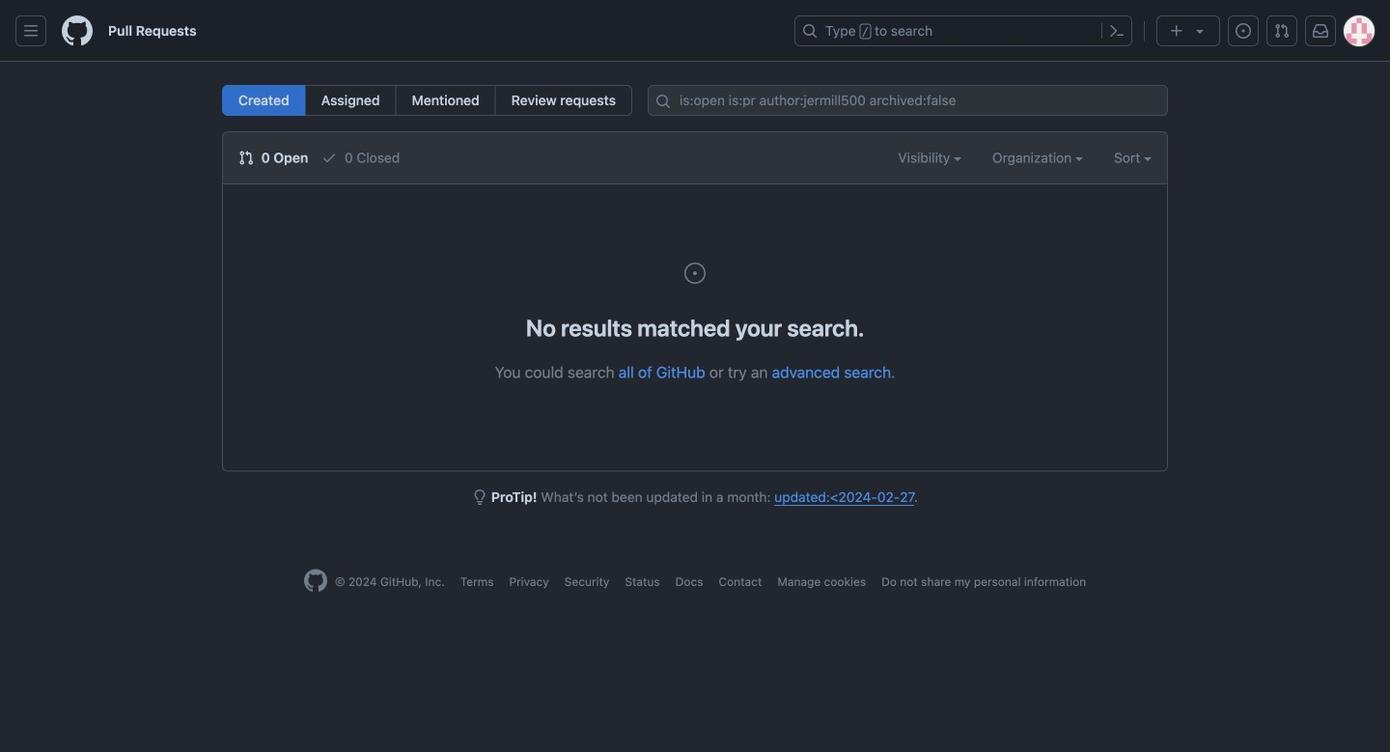 Task type: describe. For each thing, give the bounding box(es) containing it.
command palette image
[[1109, 23, 1125, 39]]

0 horizontal spatial git pull request image
[[238, 150, 254, 166]]

check image
[[322, 150, 337, 166]]

0 vertical spatial issue opened image
[[1236, 23, 1251, 39]]

1 horizontal spatial git pull request image
[[1274, 23, 1290, 39]]

plus image
[[1169, 23, 1185, 39]]

1 vertical spatial issue opened image
[[684, 262, 707, 285]]



Task type: vqa. For each thing, say whether or not it's contained in the screenshot.
NAME field on the left bottom of page
no



Task type: locate. For each thing, give the bounding box(es) containing it.
git pull request image left notifications image
[[1274, 23, 1290, 39]]

Issues search field
[[648, 85, 1168, 116]]

homepage image
[[62, 15, 93, 46], [304, 569, 327, 592]]

issue opened image
[[1236, 23, 1251, 39], [684, 262, 707, 285]]

0 horizontal spatial homepage image
[[62, 15, 93, 46]]

1 vertical spatial git pull request image
[[238, 150, 254, 166]]

0 vertical spatial git pull request image
[[1274, 23, 1290, 39]]

0 horizontal spatial issue opened image
[[684, 262, 707, 285]]

light bulb image
[[472, 490, 488, 505]]

git pull request image
[[1274, 23, 1290, 39], [238, 150, 254, 166]]

1 horizontal spatial issue opened image
[[1236, 23, 1251, 39]]

1 vertical spatial homepage image
[[304, 569, 327, 592]]

triangle down image
[[1192, 23, 1208, 39]]

1 horizontal spatial homepage image
[[304, 569, 327, 592]]

search image
[[656, 94, 671, 109]]

notifications image
[[1313, 23, 1329, 39]]

Search all issues text field
[[648, 85, 1168, 116]]

pull requests element
[[222, 85, 632, 116]]

0 vertical spatial homepage image
[[62, 15, 93, 46]]

git pull request image left check image
[[238, 150, 254, 166]]



